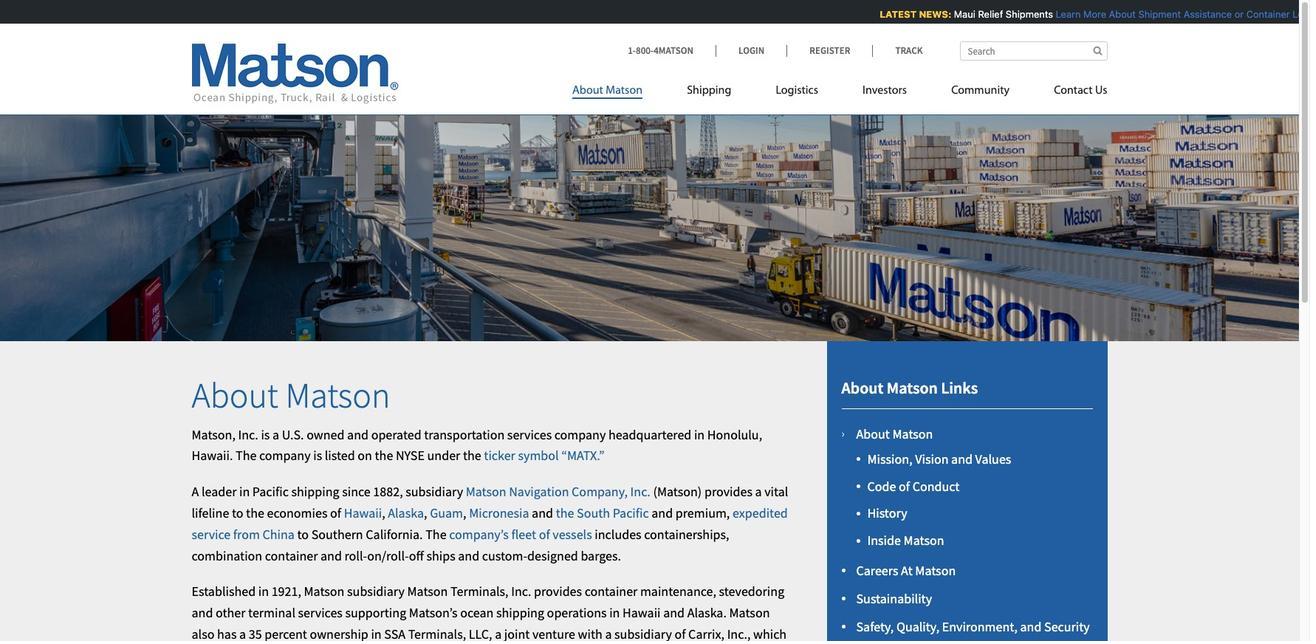 Task type: describe. For each thing, give the bounding box(es) containing it.
matson up vision
[[893, 426, 934, 443]]

login
[[739, 44, 765, 57]]

"matx."
[[562, 447, 605, 464]]

of right "fleet"
[[539, 526, 550, 543]]

matson left links
[[887, 378, 938, 398]]

in left ssa
[[371, 626, 382, 641]]

track link
[[873, 44, 923, 57]]

includes containerships, combination container and roll-on/roll-off ships and custom-designed barges.
[[192, 526, 730, 564]]

0 vertical spatial company
[[555, 426, 606, 443]]

sustainability
[[857, 591, 933, 608]]

logistics link
[[754, 78, 841, 108]]

shipping link
[[665, 78, 754, 108]]

contact us link
[[1032, 78, 1108, 108]]

other
[[216, 605, 246, 622]]

services inside matson, inc. is a u.s. owned and operated transportation services company headquartered in honolulu, hawaii. the company is listed on the nyse under the
[[508, 426, 552, 443]]

matson inside top menu 'navigation'
[[606, 85, 643, 97]]

south
[[577, 505, 610, 522]]

0 vertical spatial hawaii
[[344, 505, 382, 522]]

shipping inside established in 1921, matson subsidiary matson terminals, inc. provides container maintenance, stevedoring and other terminal services supporting matson's ocean shipping operations in hawaii and alaska. matson also has a 35 percent ownership in ssa terminals, llc, a joint venture with a subsidiary of carrix, inc., whi
[[497, 605, 545, 622]]

contact
[[1055, 85, 1093, 97]]

and down southern
[[321, 547, 342, 564]]

and down "maintenance,"
[[664, 605, 685, 622]]

community link
[[930, 78, 1032, 108]]

owned
[[307, 426, 345, 443]]

cranes load and offload matson containers from the containership at the terminal. image
[[0, 92, 1300, 341]]

the right on
[[375, 447, 393, 464]]

southern
[[312, 526, 363, 543]]

fleet
[[512, 526, 537, 543]]

stevedoring
[[719, 583, 785, 600]]

environment,
[[943, 619, 1018, 636]]

register
[[810, 44, 851, 57]]

and right vision
[[952, 451, 973, 468]]

inside
[[868, 532, 902, 549]]

the inside (matson) provides a vital lifeline to the economies of
[[246, 505, 264, 522]]

supporting
[[345, 605, 407, 622]]

0 vertical spatial terminals,
[[451, 583, 509, 600]]

news:
[[917, 8, 950, 20]]

inc.,
[[728, 626, 751, 641]]

a left 35
[[239, 626, 246, 641]]

code of conduct link
[[868, 478, 960, 495]]

mission,
[[868, 451, 913, 468]]

security
[[1045, 619, 1091, 636]]

about inside top menu 'navigation'
[[573, 85, 604, 97]]

1 , from the left
[[382, 505, 385, 522]]

a right llc, at left bottom
[[495, 626, 502, 641]]

venture
[[533, 626, 576, 641]]

on
[[358, 447, 372, 464]]

conduct
[[913, 478, 960, 495]]

company,
[[572, 483, 628, 500]]

services inside established in 1921, matson subsidiary matson terminals, inc. provides container maintenance, stevedoring and other terminal services supporting matson's ocean shipping operations in hawaii and alaska. matson also has a 35 percent ownership in ssa terminals, llc, a joint venture with a subsidiary of carrix, inc., whi
[[298, 605, 343, 622]]

expedited
[[733, 505, 788, 522]]

carrix,
[[689, 626, 725, 641]]

designed
[[528, 547, 578, 564]]

top menu navigation
[[573, 78, 1108, 108]]

alaska link
[[388, 505, 424, 522]]

off
[[409, 547, 424, 564]]

safety, quality, environment, and security link
[[857, 619, 1091, 636]]

1-
[[628, 44, 636, 57]]

expedited service from china link
[[192, 505, 788, 543]]

(matson)
[[654, 483, 702, 500]]

matson up matson's
[[408, 583, 448, 600]]

lifeline
[[192, 505, 229, 522]]

established in 1921, matson subsidiary matson terminals, inc. provides container maintenance, stevedoring and other terminal services supporting matson's ocean shipping operations in hawaii and alaska. matson also has a 35 percent ownership in ssa terminals, llc, a joint venture with a subsidiary of carrix, inc., whi
[[192, 583, 787, 641]]

inc. inside matson, inc. is a u.s. owned and operated transportation services company headquartered in honolulu, hawaii. the company is listed on the nyse under the
[[238, 426, 259, 443]]

in right leader
[[239, 483, 250, 500]]

ticker
[[484, 447, 516, 464]]

headquartered
[[609, 426, 692, 443]]

investors link
[[841, 78, 930, 108]]

service
[[192, 526, 231, 543]]

of inside established in 1921, matson subsidiary matson terminals, inc. provides container maintenance, stevedoring and other terminal services supporting matson's ocean shipping operations in hawaii and alaska. matson also has a 35 percent ownership in ssa terminals, llc, a joint venture with a subsidiary of carrix, inc., whi
[[675, 626, 686, 641]]

values
[[976, 451, 1012, 468]]

includes
[[595, 526, 642, 543]]

ticker symbol "matx." link
[[484, 447, 605, 464]]

alaska
[[388, 505, 424, 522]]

ssa
[[384, 626, 406, 641]]

barges.
[[581, 547, 621, 564]]

operated
[[371, 426, 422, 443]]

0 vertical spatial shipping
[[292, 483, 340, 500]]

1-800-4matson link
[[628, 44, 716, 57]]

container inside includes containerships, combination container and roll-on/roll-off ships and custom-designed barges.
[[265, 547, 318, 564]]

login link
[[716, 44, 787, 57]]

contact us
[[1055, 85, 1108, 97]]

(matson) provides a vital lifeline to the economies of
[[192, 483, 789, 522]]

latest news: maui relief shipments learn more about shipment assistance or container loan
[[878, 8, 1311, 20]]

2 , from the left
[[424, 505, 428, 522]]

hawaii link
[[344, 505, 382, 522]]

inside matson
[[868, 532, 945, 549]]

micronesia
[[469, 505, 529, 522]]

1 vertical spatial is
[[313, 447, 322, 464]]

hawaii.
[[192, 447, 233, 464]]

the down transportation
[[463, 447, 482, 464]]

joint
[[505, 626, 530, 641]]

0 horizontal spatial subsidiary
[[347, 583, 405, 600]]

careers at matson
[[857, 563, 956, 580]]

under
[[428, 447, 461, 464]]

1 vertical spatial terminals,
[[408, 626, 466, 641]]

u.s.
[[282, 426, 304, 443]]

container inside established in 1921, matson subsidiary matson terminals, inc. provides container maintenance, stevedoring and other terminal services supporting matson's ocean shipping operations in hawaii and alaska. matson also has a 35 percent ownership in ssa terminals, llc, a joint venture with a subsidiary of carrix, inc., whi
[[585, 583, 638, 600]]

about matson links section
[[809, 341, 1127, 641]]

35
[[249, 626, 262, 641]]

combination
[[192, 547, 262, 564]]

blue matson logo with ocean, shipping, truck, rail and logistics written beneath it. image
[[192, 44, 399, 104]]

and down company's
[[458, 547, 480, 564]]

and down the navigation
[[532, 505, 554, 522]]

matson right "at"
[[916, 563, 956, 580]]

careers
[[857, 563, 899, 580]]

leader
[[202, 483, 237, 500]]

symbol
[[518, 447, 559, 464]]

matson down stevedoring
[[730, 605, 770, 622]]

from
[[233, 526, 260, 543]]

roll-
[[345, 547, 367, 564]]

1 vertical spatial about matson link
[[857, 426, 934, 443]]

matson up owned
[[286, 373, 391, 418]]

established
[[192, 583, 256, 600]]

of inside about matson links section
[[899, 478, 910, 495]]

inc. inside established in 1921, matson subsidiary matson terminals, inc. provides container maintenance, stevedoring and other terminal services supporting matson's ocean shipping operations in hawaii and alaska. matson also has a 35 percent ownership in ssa terminals, llc, a joint venture with a subsidiary of carrix, inc., whi
[[511, 583, 532, 600]]

0 horizontal spatial company
[[259, 447, 311, 464]]

economies
[[267, 505, 328, 522]]

custom-
[[482, 547, 528, 564]]

operations
[[547, 605, 607, 622]]

1-800-4matson
[[628, 44, 694, 57]]



Task type: locate. For each thing, give the bounding box(es) containing it.
more
[[1082, 8, 1105, 20]]

is
[[261, 426, 270, 443], [313, 447, 322, 464]]

company's fleet of vessels link
[[449, 526, 592, 543]]

the
[[375, 447, 393, 464], [463, 447, 482, 464], [246, 505, 264, 522], [556, 505, 575, 522]]

1 horizontal spatial the
[[426, 526, 447, 543]]

0 vertical spatial about matson
[[573, 85, 643, 97]]

0 vertical spatial pacific
[[253, 483, 289, 500]]

pacific up economies
[[253, 483, 289, 500]]

has
[[217, 626, 237, 641]]

800-
[[636, 44, 654, 57]]

us
[[1096, 85, 1108, 97]]

provides inside established in 1921, matson subsidiary matson terminals, inc. provides container maintenance, stevedoring and other terminal services supporting matson's ocean shipping operations in hawaii and alaska. matson also has a 35 percent ownership in ssa terminals, llc, a joint venture with a subsidiary of carrix, inc., whi
[[534, 583, 582, 600]]

1 horizontal spatial about matson link
[[857, 426, 934, 443]]

1 horizontal spatial pacific
[[613, 505, 649, 522]]

containerships,
[[645, 526, 730, 543]]

terminals,
[[451, 583, 509, 600], [408, 626, 466, 641]]

vision
[[916, 451, 949, 468]]

provides inside (matson) provides a vital lifeline to the economies of
[[705, 483, 753, 500]]

2 vertical spatial inc.
[[511, 583, 532, 600]]

provides up premium,
[[705, 483, 753, 500]]

2 horizontal spatial subsidiary
[[615, 626, 672, 641]]

4matson
[[654, 44, 694, 57]]

0 horizontal spatial about matson
[[192, 373, 391, 418]]

quality,
[[897, 619, 940, 636]]

, up company's
[[463, 505, 467, 522]]

of left the carrix,
[[675, 626, 686, 641]]

to southern california. the company's fleet of vessels
[[295, 526, 592, 543]]

0 horizontal spatial is
[[261, 426, 270, 443]]

to up from
[[232, 505, 244, 522]]

hawaii down since
[[344, 505, 382, 522]]

of right code
[[899, 478, 910, 495]]

matson navigation company, inc. link
[[466, 483, 651, 500]]

logistics
[[776, 85, 819, 97]]

mission, vision and values link
[[868, 451, 1012, 468]]

company's
[[449, 526, 509, 543]]

about matson links
[[842, 378, 979, 398]]

since
[[342, 483, 371, 500]]

1 vertical spatial about matson
[[192, 373, 391, 418]]

ticker symbol "matx."
[[484, 447, 605, 464]]

inc. left '(matson)'
[[631, 483, 651, 500]]

on/roll-
[[367, 547, 409, 564]]

0 horizontal spatial services
[[298, 605, 343, 622]]

history link
[[868, 505, 908, 522]]

0 vertical spatial is
[[261, 426, 270, 443]]

hawaii inside established in 1921, matson subsidiary matson terminals, inc. provides container maintenance, stevedoring and other terminal services supporting matson's ocean shipping operations in hawaii and alaska. matson also has a 35 percent ownership in ssa terminals, llc, a joint venture with a subsidiary of carrix, inc., whi
[[623, 605, 661, 622]]

or
[[1233, 8, 1242, 20]]

container
[[265, 547, 318, 564], [585, 583, 638, 600]]

of up southern
[[330, 505, 341, 522]]

vital
[[765, 483, 789, 500]]

0 horizontal spatial to
[[232, 505, 244, 522]]

1 horizontal spatial ,
[[424, 505, 428, 522]]

careers at matson link
[[857, 563, 956, 580]]

subsidiary right with
[[615, 626, 672, 641]]

matson down 1-
[[606, 85, 643, 97]]

1 vertical spatial subsidiary
[[347, 583, 405, 600]]

shipping
[[292, 483, 340, 500], [497, 605, 545, 622]]

in up 'terminal'
[[258, 583, 269, 600]]

None search field
[[960, 41, 1108, 61]]

a right with
[[605, 626, 612, 641]]

llc,
[[469, 626, 493, 641]]

a left the 'u.s.'
[[273, 426, 279, 443]]

safety,
[[857, 619, 894, 636]]

maui
[[952, 8, 974, 20]]

about matson up the 'u.s.'
[[192, 373, 391, 418]]

terminals, up ocean
[[451, 583, 509, 600]]

of
[[899, 478, 910, 495], [330, 505, 341, 522], [539, 526, 550, 543], [675, 626, 686, 641]]

learn
[[1054, 8, 1079, 20]]

a inside (matson) provides a vital lifeline to the economies of
[[756, 483, 762, 500]]

investors
[[863, 85, 908, 97]]

2 vertical spatial subsidiary
[[615, 626, 672, 641]]

and inside matson, inc. is a u.s. owned and operated transportation services company headquartered in honolulu, hawaii. the company is listed on the nyse under the
[[347, 426, 369, 443]]

,
[[382, 505, 385, 522], [424, 505, 428, 522], [463, 505, 467, 522]]

1 horizontal spatial hawaii
[[623, 605, 661, 622]]

vessels
[[553, 526, 592, 543]]

is left listed
[[313, 447, 322, 464]]

0 vertical spatial services
[[508, 426, 552, 443]]

0 horizontal spatial ,
[[382, 505, 385, 522]]

a leader in pacific shipping since 1882, subsidiary matson navigation company, inc.
[[192, 483, 651, 500]]

1 horizontal spatial provides
[[705, 483, 753, 500]]

and left security at bottom right
[[1021, 619, 1042, 636]]

inc. right matson,
[[238, 426, 259, 443]]

safety, quality, environment, and security
[[857, 619, 1091, 636]]

1 vertical spatial container
[[585, 583, 638, 600]]

0 vertical spatial subsidiary
[[406, 483, 463, 500]]

provides up operations
[[534, 583, 582, 600]]

0 horizontal spatial pacific
[[253, 483, 289, 500]]

0 vertical spatial provides
[[705, 483, 753, 500]]

1 vertical spatial inc.
[[631, 483, 651, 500]]

a left vital
[[756, 483, 762, 500]]

and up on
[[347, 426, 369, 443]]

with
[[578, 626, 603, 641]]

the down matson navigation company, inc. link
[[556, 505, 575, 522]]

, down the 1882,
[[382, 505, 385, 522]]

0 horizontal spatial about matson link
[[573, 78, 665, 108]]

about matson inside section
[[857, 426, 934, 443]]

services up "symbol"
[[508, 426, 552, 443]]

hawaii down "maintenance,"
[[623, 605, 661, 622]]

1 horizontal spatial shipping
[[497, 605, 545, 622]]

1 vertical spatial services
[[298, 605, 343, 622]]

the
[[236, 447, 257, 464], [426, 526, 447, 543]]

in right operations
[[610, 605, 620, 622]]

1 horizontal spatial company
[[555, 426, 606, 443]]

percent
[[265, 626, 307, 641]]

in
[[695, 426, 705, 443], [239, 483, 250, 500], [258, 583, 269, 600], [610, 605, 620, 622], [371, 626, 382, 641]]

a inside matson, inc. is a u.s. owned and operated transportation services company headquartered in honolulu, hawaii. the company is listed on the nyse under the
[[273, 426, 279, 443]]

about matson down 1-
[[573, 85, 643, 97]]

1 vertical spatial hawaii
[[623, 605, 661, 622]]

pacific up "includes"
[[613, 505, 649, 522]]

and down '(matson)'
[[652, 505, 673, 522]]

0 horizontal spatial shipping
[[292, 483, 340, 500]]

the right hawaii.
[[236, 447, 257, 464]]

and up also
[[192, 605, 213, 622]]

0 vertical spatial to
[[232, 505, 244, 522]]

alaska.
[[688, 605, 727, 622]]

1 vertical spatial provides
[[534, 583, 582, 600]]

company down the 'u.s.'
[[259, 447, 311, 464]]

1 horizontal spatial container
[[585, 583, 638, 600]]

to
[[232, 505, 244, 522], [297, 526, 309, 543]]

2 vertical spatial about matson
[[857, 426, 934, 443]]

about matson up mission,
[[857, 426, 934, 443]]

0 horizontal spatial container
[[265, 547, 318, 564]]

1 vertical spatial shipping
[[497, 605, 545, 622]]

the south pacific link
[[556, 505, 649, 522]]

2 horizontal spatial inc.
[[631, 483, 651, 500]]

subsidiary up guam link
[[406, 483, 463, 500]]

to inside (matson) provides a vital lifeline to the economies of
[[232, 505, 244, 522]]

in left honolulu,
[[695, 426, 705, 443]]

matson up "at"
[[904, 532, 945, 549]]

1 horizontal spatial about matson
[[573, 85, 643, 97]]

1 horizontal spatial inc.
[[511, 583, 532, 600]]

1 horizontal spatial to
[[297, 526, 309, 543]]

subsidiary up supporting
[[347, 583, 405, 600]]

listed
[[325, 447, 355, 464]]

0 horizontal spatial provides
[[534, 583, 582, 600]]

china
[[263, 526, 295, 543]]

0 vertical spatial container
[[265, 547, 318, 564]]

, left guam
[[424, 505, 428, 522]]

about matson link
[[573, 78, 665, 108], [857, 426, 934, 443]]

of inside (matson) provides a vital lifeline to the economies of
[[330, 505, 341, 522]]

the inside matson, inc. is a u.s. owned and operated transportation services company headquartered in honolulu, hawaii. the company is listed on the nyse under the
[[236, 447, 257, 464]]

matson's
[[409, 605, 458, 622]]

navigation
[[509, 483, 569, 500]]

matson right 1921,
[[304, 583, 345, 600]]

code of conduct
[[868, 478, 960, 495]]

shipping up economies
[[292, 483, 340, 500]]

maintenance,
[[641, 583, 717, 600]]

about matson link up mission,
[[857, 426, 934, 443]]

in inside matson, inc. is a u.s. owned and operated transportation services company headquartered in honolulu, hawaii. the company is listed on the nyse under the
[[695, 426, 705, 443]]

about matson link down 1-
[[573, 78, 665, 108]]

shipping
[[687, 85, 732, 97]]

1882,
[[373, 483, 403, 500]]

3 , from the left
[[463, 505, 467, 522]]

search image
[[1094, 46, 1103, 55]]

track
[[896, 44, 923, 57]]

about matson
[[573, 85, 643, 97], [192, 373, 391, 418], [857, 426, 934, 443]]

the up from
[[246, 505, 264, 522]]

1 horizontal spatial is
[[313, 447, 322, 464]]

0 vertical spatial about matson link
[[573, 78, 665, 108]]

transportation
[[424, 426, 505, 443]]

container down barges.
[[585, 583, 638, 600]]

inc. down custom-
[[511, 583, 532, 600]]

0 horizontal spatial hawaii
[[344, 505, 382, 522]]

history
[[868, 505, 908, 522]]

matson up the micronesia
[[466, 483, 507, 500]]

container
[[1245, 8, 1288, 20]]

to down economies
[[297, 526, 309, 543]]

1 horizontal spatial subsidiary
[[406, 483, 463, 500]]

the up ships
[[426, 526, 447, 543]]

inside matson link
[[868, 532, 945, 549]]

is left the 'u.s.'
[[261, 426, 270, 443]]

a
[[273, 426, 279, 443], [756, 483, 762, 500], [239, 626, 246, 641], [495, 626, 502, 641], [605, 626, 612, 641]]

1 horizontal spatial services
[[508, 426, 552, 443]]

container down china
[[265, 547, 318, 564]]

1 vertical spatial pacific
[[613, 505, 649, 522]]

services up ownership
[[298, 605, 343, 622]]

terminals, down matson's
[[408, 626, 466, 641]]

1 vertical spatial the
[[426, 526, 447, 543]]

0 horizontal spatial inc.
[[238, 426, 259, 443]]

register link
[[787, 44, 873, 57]]

company up "matx."
[[555, 426, 606, 443]]

company
[[555, 426, 606, 443], [259, 447, 311, 464]]

relief
[[976, 8, 1001, 20]]

shipping up joint
[[497, 605, 545, 622]]

micronesia link
[[469, 505, 529, 522]]

0 horizontal spatial the
[[236, 447, 257, 464]]

about matson inside top menu 'navigation'
[[573, 85, 643, 97]]

0 vertical spatial inc.
[[238, 426, 259, 443]]

ownership
[[310, 626, 369, 641]]

0 vertical spatial the
[[236, 447, 257, 464]]

Search search field
[[960, 41, 1108, 61]]

2 horizontal spatial ,
[[463, 505, 467, 522]]

matson, inc. is a u.s. owned and operated transportation services company headquartered in honolulu, hawaii. the company is listed on the nyse under the
[[192, 426, 763, 464]]

1 vertical spatial company
[[259, 447, 311, 464]]

2 horizontal spatial about matson
[[857, 426, 934, 443]]

1 vertical spatial to
[[297, 526, 309, 543]]



Task type: vqa. For each thing, say whether or not it's contained in the screenshot.
Customer
no



